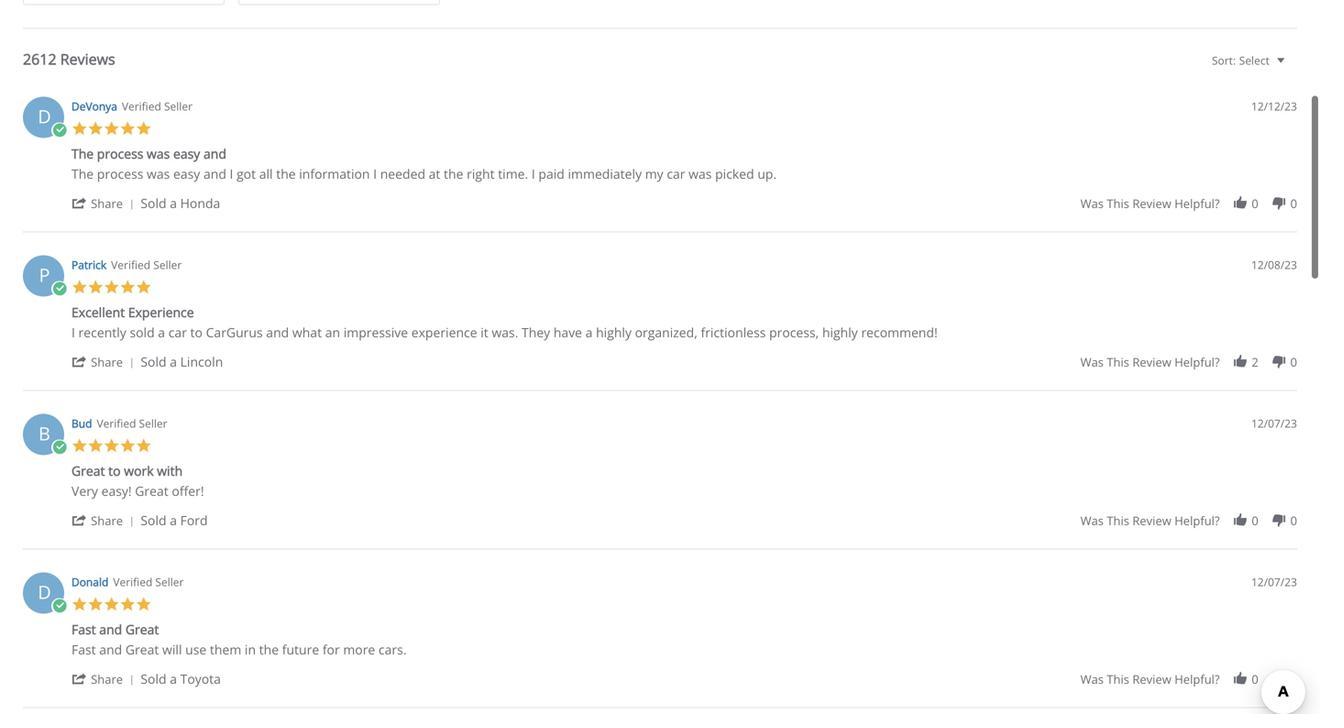 Task type: vqa. For each thing, say whether or not it's contained in the screenshot.
THE VOTE UP REVIEW BY PATRICK ON  8 DEC 2023 'image'
yes



Task type: locate. For each thing, give the bounding box(es) containing it.
sort:
[[1212, 53, 1236, 68]]

0 right the "vote down review by patrick on  8 dec 2023" image
[[1290, 354, 1297, 370]]

12/07/23 down the "vote down review by patrick on  8 dec 2023" image
[[1251, 416, 1297, 431]]

great to work with very easy! great offer!
[[72, 462, 204, 500]]

d left circle checkmark icon
[[38, 579, 51, 605]]

helpful? left the vote up review by donald on  7 dec 2023 icon
[[1175, 671, 1220, 688]]

12/08/23
[[1251, 257, 1297, 272]]

1 highly from the left
[[596, 324, 632, 341]]

verified right the donald
[[113, 574, 152, 589]]

share button down recently
[[72, 353, 141, 370]]

to
[[190, 324, 203, 341], [108, 462, 121, 479]]

this for it
[[1107, 354, 1129, 370]]

1 horizontal spatial highly
[[822, 324, 858, 341]]

1 this from the top
[[1107, 195, 1129, 212]]

circle checkmark image down 2612 reviews
[[51, 122, 67, 138]]

circle checkmark image for d
[[51, 122, 67, 138]]

circle checkmark image
[[51, 122, 67, 138], [51, 281, 67, 297], [51, 440, 67, 456]]

1 was from the top
[[1080, 195, 1104, 212]]

0 vertical spatial circle checkmark image
[[51, 122, 67, 138]]

car
[[667, 165, 685, 182], [168, 324, 187, 341]]

share up patrick
[[91, 195, 123, 212]]

2 d from the top
[[38, 579, 51, 605]]

for
[[323, 641, 340, 658]]

seller
[[164, 99, 192, 114], [153, 257, 182, 272], [139, 416, 167, 431], [155, 574, 184, 589]]

0 vertical spatial seperator image
[[126, 199, 137, 210]]

0
[[1252, 195, 1259, 212], [1290, 195, 1297, 212], [1290, 354, 1297, 370], [1252, 512, 1259, 529], [1290, 512, 1297, 529], [1252, 671, 1259, 688], [1290, 671, 1297, 688]]

share image
[[72, 354, 88, 370], [72, 671, 88, 687]]

0 right vote down review by donald on  7 dec 2023 image
[[1290, 671, 1297, 688]]

None field
[[1204, 52, 1297, 84]]

share for sold a lincoln
[[91, 354, 123, 370]]

helpful? for information
[[1175, 195, 1220, 212]]

0 right vote up review by bud on  7 dec 2023 icon
[[1252, 512, 1259, 529]]

2 vertical spatial circle checkmark image
[[51, 440, 67, 456]]

sold a honda
[[141, 194, 220, 212]]

seller up experience
[[153, 257, 182, 272]]

process,
[[769, 324, 819, 341]]

1 fast from the top
[[72, 621, 96, 638]]

very
[[72, 482, 98, 500]]

seperator image
[[126, 199, 137, 210], [126, 675, 137, 686]]

1 vertical spatial review date 12/07/23 element
[[1251, 574, 1297, 590]]

the right in
[[259, 641, 279, 658]]

them
[[210, 641, 241, 658]]

sold
[[141, 194, 166, 212], [141, 353, 166, 370], [141, 512, 166, 529], [141, 670, 166, 688]]

4 review from the top
[[1133, 671, 1171, 688]]

3 share button from the top
[[72, 512, 141, 529]]

future
[[282, 641, 319, 658]]

circle checkmark image right p
[[51, 281, 67, 297]]

sold left honda
[[141, 194, 166, 212]]

12/07/23
[[1251, 416, 1297, 431], [1251, 574, 1297, 589]]

a left lincoln
[[170, 353, 177, 370]]

verified right bud
[[97, 416, 136, 431]]

car right my
[[667, 165, 685, 182]]

sold a lincoln
[[141, 353, 223, 370]]

0 horizontal spatial to
[[108, 462, 121, 479]]

excellent
[[72, 303, 125, 321]]

up.
[[758, 165, 777, 182]]

was this review helpful?
[[1080, 195, 1220, 212], [1080, 354, 1220, 370], [1080, 512, 1220, 529], [1080, 671, 1220, 688]]

1 was this review helpful? from the top
[[1080, 195, 1220, 212]]

a for to
[[170, 353, 177, 370]]

1 vertical spatial circle checkmark image
[[51, 281, 67, 297]]

highly right the have on the top
[[596, 324, 632, 341]]

2 was from the top
[[1080, 354, 1104, 370]]

experience
[[128, 303, 194, 321]]

sold for sold a ford
[[141, 512, 166, 529]]

donald
[[72, 574, 108, 589]]

group
[[1080, 195, 1297, 212], [1080, 354, 1297, 370], [1080, 512, 1297, 529], [1080, 671, 1297, 688]]

and
[[203, 145, 226, 162], [203, 165, 226, 182], [266, 324, 289, 341], [99, 621, 122, 638], [99, 641, 122, 658]]

easy
[[173, 145, 200, 162], [173, 165, 200, 182]]

2 circle checkmark image from the top
[[51, 281, 67, 297]]

and up honda
[[203, 145, 226, 162]]

3 sold from the top
[[141, 512, 166, 529]]

i left paid
[[532, 165, 535, 182]]

picked
[[715, 165, 754, 182]]

fast and great fast and great will use them in the future for more cars.
[[72, 621, 407, 658]]

the
[[276, 165, 296, 182], [444, 165, 463, 182], [259, 641, 279, 658]]

a left toyota
[[170, 670, 177, 688]]

to up lincoln
[[190, 324, 203, 341]]

great
[[72, 462, 105, 479], [135, 482, 168, 500], [125, 621, 159, 638], [125, 641, 159, 658]]

use
[[185, 641, 207, 658]]

circle checkmark image right the b
[[51, 440, 67, 456]]

and left got
[[203, 165, 226, 182]]

seller for fast and great
[[155, 574, 184, 589]]

sold down sold
[[141, 353, 166, 370]]

review date 12/07/23 element down the "vote down review by patrick on  8 dec 2023" image
[[1251, 416, 1297, 431]]

4 was this review helpful? from the top
[[1080, 671, 1220, 688]]

a
[[170, 194, 177, 212], [158, 324, 165, 341], [586, 324, 593, 341], [170, 353, 177, 370], [170, 512, 177, 529], [170, 670, 177, 688]]

share down recently
[[91, 354, 123, 370]]

have
[[554, 324, 582, 341]]

sold left ford
[[141, 512, 166, 529]]

1 group from the top
[[1080, 195, 1297, 212]]

verified right patrick
[[111, 257, 150, 272]]

1 seperator image from the top
[[126, 358, 137, 369]]

b
[[39, 421, 50, 446]]

was this review helpful? left vote up review by bud on  7 dec 2023 icon
[[1080, 512, 1220, 529]]

0 vertical spatial share image
[[72, 354, 88, 370]]

i
[[230, 165, 233, 182], [373, 165, 377, 182], [532, 165, 535, 182], [72, 324, 75, 341]]

to up easy!
[[108, 462, 121, 479]]

ford
[[180, 512, 208, 529]]

review left vote up review by bud on  7 dec 2023 icon
[[1133, 512, 1171, 529]]

experience
[[411, 324, 477, 341]]

2 share image from the top
[[72, 671, 88, 687]]

highly right process,
[[822, 324, 858, 341]]

1 seperator image from the top
[[126, 199, 137, 210]]

review left the vote up review by donald on  7 dec 2023 icon
[[1133, 671, 1171, 688]]

and inside excellent experience i recently sold a car to cargurus and what an impressive experience it was. they have a highly organized, frictionless process, highly recommend!
[[266, 324, 289, 341]]

vote down review by patrick on  8 dec 2023 image
[[1271, 354, 1287, 370]]

work
[[124, 462, 154, 479]]

share image up patrick
[[72, 195, 88, 211]]

0 vertical spatial process
[[97, 145, 143, 162]]

2 sold from the top
[[141, 353, 166, 370]]

sold down the will
[[141, 670, 166, 688]]

2 this from the top
[[1107, 354, 1129, 370]]

a for offer!
[[170, 512, 177, 529]]

share button down easy!
[[72, 512, 141, 529]]

3 review from the top
[[1133, 512, 1171, 529]]

share image down very
[[72, 512, 88, 529]]

1 share image from the top
[[72, 354, 88, 370]]

share down fast and great heading
[[91, 671, 123, 688]]

3 group from the top
[[1080, 512, 1297, 529]]

4 this from the top
[[1107, 671, 1129, 688]]

seperator image
[[126, 358, 137, 369], [126, 517, 137, 528]]

1 helpful? from the top
[[1175, 195, 1220, 212]]

1 sold from the top
[[141, 194, 166, 212]]

0 horizontal spatial highly
[[596, 324, 632, 341]]

review for cars.
[[1133, 671, 1171, 688]]

0 vertical spatial share image
[[72, 195, 88, 211]]

share image for d
[[72, 195, 88, 211]]

honda
[[180, 194, 220, 212]]

and left what
[[266, 324, 289, 341]]

3 circle checkmark image from the top
[[51, 440, 67, 456]]

4 sold from the top
[[141, 670, 166, 688]]

2 helpful? from the top
[[1175, 354, 1220, 370]]

share image for p
[[72, 354, 88, 370]]

seperator image left sold a honda
[[126, 199, 137, 210]]

sold for sold a lincoln
[[141, 353, 166, 370]]

3 helpful? from the top
[[1175, 512, 1220, 529]]

share image
[[72, 195, 88, 211], [72, 512, 88, 529]]

at
[[429, 165, 440, 182]]

2 seperator image from the top
[[126, 517, 137, 528]]

4 share from the top
[[91, 671, 123, 688]]

was.
[[492, 324, 518, 341]]

paid
[[539, 165, 565, 182]]

review
[[1133, 195, 1171, 212], [1133, 354, 1171, 370], [1133, 512, 1171, 529], [1133, 671, 1171, 688]]

will
[[162, 641, 182, 658]]

review date 12/12/23 element
[[1251, 99, 1297, 114]]

cars.
[[379, 641, 407, 658]]

what
[[292, 324, 322, 341]]

helpful? left the 'vote up review by patrick on  8 dec 2023' icon
[[1175, 354, 1220, 370]]

impressive
[[344, 324, 408, 341]]

1 vertical spatial to
[[108, 462, 121, 479]]

0 vertical spatial the
[[72, 145, 94, 162]]

great down donald verified seller
[[125, 621, 159, 638]]

review date 12/08/23 element
[[1251, 257, 1297, 273]]

share button down fast and great heading
[[72, 670, 141, 688]]

share image down fast and great heading
[[72, 671, 88, 687]]

1 horizontal spatial car
[[667, 165, 685, 182]]

got
[[237, 165, 256, 182]]

seller up work
[[139, 416, 167, 431]]

0 right vote down review by devonya on 12 dec 2023 image
[[1290, 195, 1297, 212]]

star image
[[72, 121, 88, 137], [104, 121, 120, 137], [88, 279, 104, 295], [120, 279, 136, 295], [104, 438, 120, 454], [136, 438, 152, 454], [72, 596, 88, 612], [136, 596, 152, 612]]

car inside excellent experience i recently sold a car to cargurus and what an impressive experience it was. they have a highly organized, frictionless process, highly recommend!
[[168, 324, 187, 341]]

great left the will
[[125, 641, 159, 658]]

was this review helpful? left the vote up review by donald on  7 dec 2023 icon
[[1080, 671, 1220, 688]]

1 vertical spatial seperator image
[[126, 675, 137, 686]]

4 helpful? from the top
[[1175, 671, 1220, 688]]

seperator image down easy!
[[126, 517, 137, 528]]

to inside great to work with very easy! great offer!
[[108, 462, 121, 479]]

2 share button from the top
[[72, 353, 141, 370]]

review date 12/07/23 element
[[1251, 416, 1297, 431], [1251, 574, 1297, 590]]

seller for the process was easy and
[[164, 99, 192, 114]]

2 seperator image from the top
[[126, 675, 137, 686]]

helpful? left vote up review by bud on  7 dec 2023 icon
[[1175, 512, 1220, 529]]

review left the 'vote up review by patrick on  8 dec 2023' icon
[[1133, 354, 1171, 370]]

was for it
[[1080, 354, 1104, 370]]

a left honda
[[170, 194, 177, 212]]

was
[[1080, 195, 1104, 212], [1080, 354, 1104, 370], [1080, 512, 1104, 529], [1080, 671, 1104, 688]]

bud
[[72, 416, 92, 431]]

1 vertical spatial 12/07/23
[[1251, 574, 1297, 589]]

share button up patrick
[[72, 194, 141, 212]]

1 vertical spatial easy
[[173, 165, 200, 182]]

1 vertical spatial the
[[72, 165, 94, 182]]

fast
[[72, 621, 96, 638], [72, 641, 96, 658]]

seperator image left sold a toyota
[[126, 675, 137, 686]]

a left ford
[[170, 512, 177, 529]]

patrick verified seller
[[72, 257, 182, 272]]

great to work with heading
[[72, 462, 183, 483]]

was this review helpful? left the 'vote up review by patrick on  8 dec 2023' icon
[[1080, 354, 1220, 370]]

car down experience
[[168, 324, 187, 341]]

verified right "devonya"
[[122, 99, 161, 114]]

2612
[[23, 49, 56, 69]]

1 horizontal spatial to
[[190, 324, 203, 341]]

0 vertical spatial review date 12/07/23 element
[[1251, 416, 1297, 431]]

highly
[[596, 324, 632, 341], [822, 324, 858, 341]]

d
[[38, 104, 51, 129], [38, 579, 51, 605]]

to inside excellent experience i recently sold a car to cargurus and what an impressive experience it was. they have a highly organized, frictionless process, highly recommend!
[[190, 324, 203, 341]]

the process was easy and heading
[[72, 145, 226, 166]]

seperator image down sold
[[126, 358, 137, 369]]

needed
[[380, 165, 425, 182]]

1 vertical spatial share image
[[72, 512, 88, 529]]

4 was from the top
[[1080, 671, 1104, 688]]

share button for easy!
[[72, 512, 141, 529]]

devonya
[[72, 99, 117, 114]]

seller down 'sold a ford'
[[155, 574, 184, 589]]

star image
[[88, 121, 104, 137], [120, 121, 136, 137], [136, 121, 152, 137], [72, 279, 88, 295], [104, 279, 120, 295], [136, 279, 152, 295], [72, 438, 88, 454], [88, 438, 104, 454], [120, 438, 136, 454], [88, 596, 104, 612], [104, 596, 120, 612], [120, 596, 136, 612]]

1 vertical spatial process
[[97, 165, 143, 182]]

share down easy!
[[91, 512, 123, 529]]

1 share from the top
[[91, 195, 123, 212]]

seller up the process was easy and heading
[[164, 99, 192, 114]]

helpful?
[[1175, 195, 1220, 212], [1175, 354, 1220, 370], [1175, 512, 1220, 529], [1175, 671, 1220, 688]]

1 vertical spatial fast
[[72, 641, 96, 658]]

1 share image from the top
[[72, 195, 88, 211]]

Rating Filter field
[[23, 0, 225, 5]]

seperator image for sold a honda
[[126, 199, 137, 210]]

helpful? left vote up review by devonya on 12 dec 2023 icon
[[1175, 195, 1220, 212]]

great down work
[[135, 482, 168, 500]]

review date 12/07/23 element down vote down review by bud on  7 dec 2023 icon
[[1251, 574, 1297, 590]]

with
[[157, 462, 183, 479]]

0 vertical spatial d
[[38, 104, 51, 129]]

process up sold a honda
[[97, 165, 143, 182]]

i left recently
[[72, 324, 75, 341]]

cargurus
[[206, 324, 263, 341]]

share image down recently
[[72, 354, 88, 370]]

0 vertical spatial car
[[667, 165, 685, 182]]

1 share button from the top
[[72, 194, 141, 212]]

the
[[72, 145, 94, 162], [72, 165, 94, 182]]

4 group from the top
[[1080, 671, 1297, 688]]

0 vertical spatial fast
[[72, 621, 96, 638]]

review for it
[[1133, 354, 1171, 370]]

information
[[299, 165, 370, 182]]

0 vertical spatial to
[[190, 324, 203, 341]]

circle checkmark image for b
[[51, 440, 67, 456]]

share button for the
[[72, 194, 141, 212]]

1 vertical spatial car
[[168, 324, 187, 341]]

1 vertical spatial d
[[38, 579, 51, 605]]

1 vertical spatial seperator image
[[126, 517, 137, 528]]

1 review from the top
[[1133, 195, 1171, 212]]

i left got
[[230, 165, 233, 182]]

0 vertical spatial 12/07/23
[[1251, 416, 1297, 431]]

1 circle checkmark image from the top
[[51, 122, 67, 138]]

share button
[[72, 194, 141, 212], [72, 353, 141, 370], [72, 512, 141, 529], [72, 670, 141, 688]]

share
[[91, 195, 123, 212], [91, 354, 123, 370], [91, 512, 123, 529], [91, 671, 123, 688]]

review left vote up review by devonya on 12 dec 2023 icon
[[1133, 195, 1171, 212]]

2 was this review helpful? from the top
[[1080, 354, 1220, 370]]

0 horizontal spatial car
[[168, 324, 187, 341]]

the process was easy and the process was easy and i got all the information i needed at the right time. i paid immediately my car was picked up.
[[72, 145, 777, 182]]

Images & Videos Filter field
[[238, 0, 440, 5]]

1 d from the top
[[38, 104, 51, 129]]

more
[[343, 641, 375, 658]]

2 share image from the top
[[72, 512, 88, 529]]

d left "devonya"
[[38, 104, 51, 129]]

2 review from the top
[[1133, 354, 1171, 370]]

verified
[[122, 99, 161, 114], [111, 257, 150, 272], [97, 416, 136, 431], [113, 574, 152, 589]]

3 share from the top
[[91, 512, 123, 529]]

process down "devonya verified seller"
[[97, 145, 143, 162]]

process
[[97, 145, 143, 162], [97, 165, 143, 182]]

0 vertical spatial easy
[[173, 145, 200, 162]]

vote up review by bud on  7 dec 2023 image
[[1232, 512, 1248, 529]]

0 vertical spatial seperator image
[[126, 358, 137, 369]]

4 share button from the top
[[72, 670, 141, 688]]

1 review date 12/07/23 element from the top
[[1251, 416, 1297, 431]]

was
[[147, 145, 170, 162], [147, 165, 170, 182], [689, 165, 712, 182]]

share for sold a toyota
[[91, 671, 123, 688]]

was this review helpful? left vote up review by devonya on 12 dec 2023 icon
[[1080, 195, 1220, 212]]

2 share from the top
[[91, 354, 123, 370]]

12/07/23 down vote down review by bud on  7 dec 2023 icon
[[1251, 574, 1297, 589]]

2 12/07/23 from the top
[[1251, 574, 1297, 589]]

this
[[1107, 195, 1129, 212], [1107, 354, 1129, 370], [1107, 512, 1129, 529], [1107, 671, 1129, 688]]

sold a ford
[[141, 512, 208, 529]]

2 group from the top
[[1080, 354, 1297, 370]]

2 review date 12/07/23 element from the top
[[1251, 574, 1297, 590]]

1 12/07/23 from the top
[[1251, 416, 1297, 431]]

devonya verified seller
[[72, 99, 192, 114]]

sort: select
[[1212, 53, 1270, 68]]

group for it
[[1080, 354, 1297, 370]]

1 vertical spatial share image
[[72, 671, 88, 687]]

vote down review by bud on  7 dec 2023 image
[[1271, 512, 1287, 529]]



Task type: describe. For each thing, give the bounding box(es) containing it.
a for use
[[170, 670, 177, 688]]

i left the needed
[[373, 165, 377, 182]]

was this review helpful? for cars.
[[1080, 671, 1220, 688]]

verified for to
[[97, 416, 136, 431]]

review date 12/07/23 element for b
[[1251, 416, 1297, 431]]

in
[[245, 641, 256, 658]]

seperator image for sold a toyota
[[126, 675, 137, 686]]

a right the have on the top
[[586, 324, 593, 341]]

this for cars.
[[1107, 671, 1129, 688]]

a right sold
[[158, 324, 165, 341]]

share for sold a ford
[[91, 512, 123, 529]]

verified for experience
[[111, 257, 150, 272]]

excellent experience i recently sold a car to cargurus and what an impressive experience it was. they have a highly organized, frictionless process, highly recommend!
[[72, 303, 938, 341]]

an
[[325, 324, 340, 341]]

3 was from the top
[[1080, 512, 1104, 529]]

right
[[467, 165, 495, 182]]

seperator image for b
[[126, 517, 137, 528]]

p
[[39, 262, 50, 287]]

vote down review by donald on  7 dec 2023 image
[[1271, 671, 1287, 687]]

car inside the process was easy and the process was easy and i got all the information i needed at the right time. i paid immediately my car was picked up.
[[667, 165, 685, 182]]

this for information
[[1107, 195, 1129, 212]]

my
[[645, 165, 663, 182]]

circle checkmark image
[[51, 598, 67, 614]]

3 was this review helpful? from the top
[[1080, 512, 1220, 529]]

donald verified seller
[[72, 574, 184, 589]]

vote down review by devonya on 12 dec 2023 image
[[1271, 195, 1287, 211]]

all
[[259, 165, 273, 182]]

share for sold a honda
[[91, 195, 123, 212]]

12/07/23 for b
[[1251, 416, 1297, 431]]

1 easy from the top
[[173, 145, 200, 162]]

12/12/23
[[1251, 99, 1297, 114]]

bud verified seller
[[72, 416, 167, 431]]

verified for and
[[113, 574, 152, 589]]

2
[[1252, 354, 1259, 370]]

it
[[481, 324, 488, 341]]

great up very
[[72, 462, 105, 479]]

organized,
[[635, 324, 698, 341]]

recently
[[78, 324, 126, 341]]

2 process from the top
[[97, 165, 143, 182]]

frictionless
[[701, 324, 766, 341]]

patrick
[[72, 257, 106, 272]]

vote up review by devonya on 12 dec 2023 image
[[1232, 195, 1248, 211]]

2 the from the top
[[72, 165, 94, 182]]

select
[[1239, 53, 1270, 68]]

sold a toyota
[[141, 670, 221, 688]]

offer!
[[172, 482, 204, 500]]

vote up review by donald on  7 dec 2023 image
[[1232, 671, 1248, 687]]

a for was
[[170, 194, 177, 212]]

share button for a
[[72, 353, 141, 370]]

share button for great
[[72, 670, 141, 688]]

helpful? for it
[[1175, 354, 1220, 370]]

review date 12/07/23 element for d
[[1251, 574, 1297, 590]]

1 process from the top
[[97, 145, 143, 162]]

was for cars.
[[1080, 671, 1104, 688]]

2 easy from the top
[[173, 165, 200, 182]]

1 the from the top
[[72, 145, 94, 162]]

fast and great heading
[[72, 621, 159, 642]]

helpful? for cars.
[[1175, 671, 1220, 688]]

toyota
[[180, 670, 221, 688]]

lincoln
[[180, 353, 223, 370]]

group for information
[[1080, 195, 1297, 212]]

and down donald verified seller
[[99, 621, 122, 638]]

seller for great to work with
[[139, 416, 167, 431]]

easy!
[[101, 482, 132, 500]]

d for the process was easy and the process was easy and i got all the information i needed at the right time. i paid immediately my car was picked up.
[[38, 104, 51, 129]]

the inside fast and great fast and great will use them in the future for more cars.
[[259, 641, 279, 658]]

was this review helpful? for it
[[1080, 354, 1220, 370]]

was this review helpful? for information
[[1080, 195, 1220, 212]]

immediately
[[568, 165, 642, 182]]

sold for sold a honda
[[141, 194, 166, 212]]

recommend!
[[861, 324, 938, 341]]

0 right vote up review by devonya on 12 dec 2023 icon
[[1252, 195, 1259, 212]]

i inside excellent experience i recently sold a car to cargurus and what an impressive experience it was. they have a highly organized, frictionless process, highly recommend!
[[72, 324, 75, 341]]

0 right the vote up review by donald on  7 dec 2023 icon
[[1252, 671, 1259, 688]]

0 right vote down review by bud on  7 dec 2023 icon
[[1290, 512, 1297, 529]]

3 this from the top
[[1107, 512, 1129, 529]]

they
[[522, 324, 550, 341]]

the right at
[[444, 165, 463, 182]]

and left the will
[[99, 641, 122, 658]]

was for information
[[1080, 195, 1104, 212]]

2 highly from the left
[[822, 324, 858, 341]]

sold for sold a toyota
[[141, 670, 166, 688]]

sold
[[130, 324, 155, 341]]

verified for process
[[122, 99, 161, 114]]

reviews
[[60, 49, 115, 69]]

excellent experience heading
[[72, 303, 194, 325]]

review for information
[[1133, 195, 1171, 212]]

seller for excellent experience
[[153, 257, 182, 272]]

circle checkmark image for p
[[51, 281, 67, 297]]

share image for d
[[72, 671, 88, 687]]

vote up review by patrick on  8 dec 2023 image
[[1232, 354, 1248, 370]]

none field containing sort:
[[1204, 52, 1297, 84]]

group for cars.
[[1080, 671, 1297, 688]]

share image for b
[[72, 512, 88, 529]]

12/07/23 for d
[[1251, 574, 1297, 589]]

time.
[[498, 165, 528, 182]]

2612 reviews
[[23, 49, 115, 69]]

d for fast and great fast and great will use them in the future for more cars.
[[38, 579, 51, 605]]

2 fast from the top
[[72, 641, 96, 658]]

seperator image for p
[[126, 358, 137, 369]]

the right all
[[276, 165, 296, 182]]



